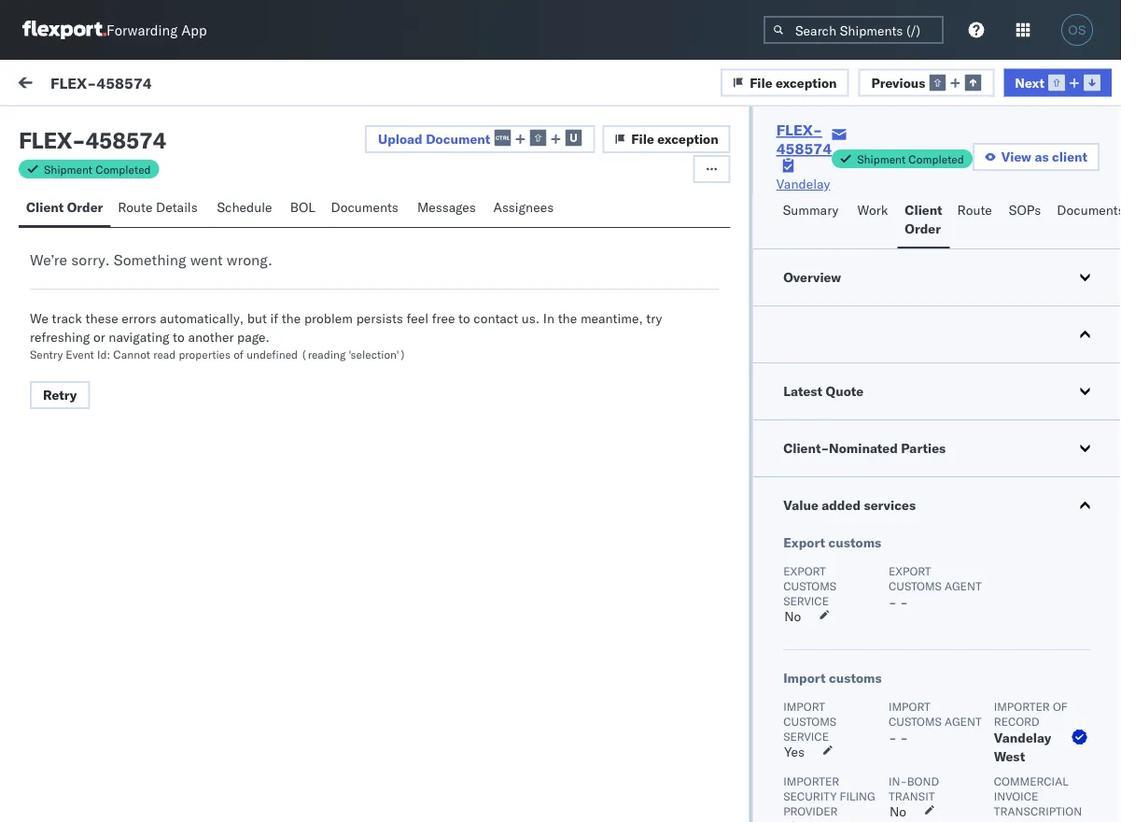 Task type: vqa. For each thing, say whether or not it's contained in the screenshot.
5th FCL from the bottom
no



Task type: describe. For each thing, give the bounding box(es) containing it.
jason-test zhao for dec 20, 2026, 12:35 am pst
[[91, 286, 190, 303]]

services
[[864, 497, 916, 513]]

j for dec 20, 2026, 12:36 am pst
[[64, 204, 67, 216]]

test msg
[[56, 403, 107, 419]]

import customs agent - -
[[889, 699, 982, 746]]

12:35
[[472, 301, 508, 318]]

resize handle column header for category
[[833, 156, 855, 822]]

vandelay link
[[777, 175, 831, 193]]

document
[[426, 130, 491, 147]]

1 horizontal spatial client order button
[[898, 193, 951, 248]]

flex- up services on the right of page
[[864, 469, 903, 486]]

upload document
[[378, 130, 491, 147]]

internal
[[125, 119, 171, 135]]

ttt for dec 20, 2026, 12:35 am pst
[[56, 319, 70, 335]]

message inside button
[[139, 77, 193, 93]]

0 horizontal spatial client
[[26, 199, 64, 215]]

vandelay for vandelay west
[[994, 730, 1052, 746]]

flex- 458574 up latest quote button
[[864, 301, 952, 318]]

added
[[822, 497, 861, 513]]

msg
[[82, 403, 107, 419]]

went
[[190, 250, 223, 269]]

work
[[858, 202, 889, 218]]

20, for dec 20, 2026, 12:36 am pst
[[408, 217, 428, 234]]

flex- 458574 link
[[777, 121, 833, 158]]

related work item/shipment
[[865, 162, 1010, 176]]

client-nominated parties button
[[754, 420, 1122, 476]]

flex- right "quote" at the right top of the page
[[864, 385, 903, 402]]

route details button
[[110, 191, 210, 227]]

read
[[153, 347, 176, 361]]

free
[[432, 310, 455, 326]]

pst for dec 20, 2026, 12:36 am pst
[[535, 217, 558, 234]]

customs for import customs service
[[783, 714, 837, 728]]

id:
[[97, 347, 110, 361]]

order inside 'client order'
[[906, 220, 942, 237]]

0 horizontal spatial shipment completed
[[44, 162, 151, 176]]

flex- right 'my'
[[50, 73, 96, 92]]

schedule button
[[210, 191, 283, 227]]

page.
[[237, 329, 270, 345]]

export customs
[[783, 534, 882, 551]]

3 j z from the top
[[64, 372, 73, 384]]

resize handle column header for message
[[351, 156, 373, 822]]

'selection')
[[349, 347, 406, 361]]

these
[[86, 310, 118, 326]]

commercial
[[994, 774, 1069, 788]]

0 horizontal spatial file
[[632, 131, 655, 147]]

category
[[624, 162, 669, 176]]

or
[[93, 329, 105, 345]]

in-bond transit
[[889, 774, 939, 803]]

if
[[270, 310, 278, 326]]

0 horizontal spatial completed
[[95, 162, 151, 176]]

0 vertical spatial order
[[67, 199, 103, 215]]

export for export customs service
[[783, 564, 826, 578]]

flex- down work button
[[864, 301, 903, 318]]

agent for no
[[945, 579, 982, 593]]

(0) for internal (0)
[[174, 119, 199, 135]]

flex- up the in-
[[864, 722, 903, 738]]

work button
[[850, 193, 898, 248]]

as
[[1035, 149, 1050, 165]]

1 horizontal spatial shipment completed
[[858, 152, 965, 166]]

1 horizontal spatial documents
[[1058, 202, 1122, 218]]

dec 20, 2026, 12:35 am pst
[[381, 301, 558, 318]]

event
[[66, 347, 94, 361]]

navigating
[[109, 329, 170, 345]]

quote
[[826, 383, 864, 399]]

bol
[[290, 199, 316, 215]]

route for route details
[[118, 199, 153, 215]]

value added services button
[[754, 477, 1122, 533]]

service for yes
[[783, 729, 829, 743]]

item/shipment
[[934, 162, 1010, 176]]

vandelay west
[[994, 730, 1052, 765]]

export customs agent - -
[[889, 564, 982, 610]]

view as client button
[[973, 143, 1100, 171]]

value
[[783, 497, 819, 513]]

try
[[647, 310, 663, 326]]

flex- down export customs
[[864, 553, 903, 570]]

flex- 458574 down services on the right of page
[[864, 553, 952, 570]]

customs for import customs agent - -
[[889, 714, 942, 728]]

zhao for dec 20, 2026, 12:35 am pst
[[160, 286, 190, 303]]

am for 12:36
[[512, 217, 532, 234]]

assignees button
[[486, 191, 565, 227]]

transit
[[889, 789, 935, 803]]

0 horizontal spatial to
[[173, 329, 185, 345]]

flex- inside "flex- 458574" link
[[777, 121, 823, 139]]

persists
[[357, 310, 403, 326]]

agent for yes
[[945, 714, 982, 728]]

contact
[[474, 310, 519, 326]]

Search Shipments (/) text field
[[764, 16, 944, 44]]

forwarding app
[[106, 21, 207, 39]]

overview
[[783, 269, 841, 285]]

external (0) button
[[22, 110, 118, 147]]

no for in-bond transit
[[890, 803, 907, 820]]

track
[[52, 310, 82, 326]]

but
[[247, 310, 267, 326]]

test
[[56, 403, 79, 419]]

we
[[30, 310, 49, 326]]

importer security filing provider
[[783, 774, 876, 818]]

of inside importer of record
[[1053, 699, 1068, 713]]

import customs
[[783, 670, 882, 686]]

3 z from the top
[[67, 372, 73, 384]]

j z for dec 20, 2026, 12:36 am pst
[[64, 204, 73, 216]]

am for 12:35
[[512, 301, 532, 318]]

route for route
[[958, 202, 993, 218]]

parties
[[901, 440, 946, 456]]

export customs service
[[783, 564, 837, 608]]

dec 20, 2026, 12:36 am pst
[[381, 217, 558, 234]]

security
[[783, 789, 837, 803]]

export for export customs
[[783, 534, 825, 551]]

view
[[1002, 149, 1032, 165]]

0 vertical spatial to
[[459, 310, 471, 326]]

test for dec 20, 2026, 12:36 am pst
[[132, 202, 157, 219]]

1 horizontal spatial file
[[750, 74, 773, 90]]

message button
[[131, 60, 225, 110]]

ttt for dec 20, 2026, 12:36 am pst
[[56, 234, 70, 251]]

import inside import customs agent - -
[[889, 699, 931, 713]]

importer of record
[[994, 699, 1068, 728]]

overview button
[[754, 249, 1122, 305]]

flex- 458574 up overview "button"
[[864, 217, 952, 234]]

1 horizontal spatial completed
[[909, 152, 965, 166]]

0 horizontal spatial exception
[[658, 131, 719, 147]]

0 horizontal spatial client order
[[26, 199, 103, 215]]

provider
[[783, 804, 838, 818]]

jason- for dec 20, 2026, 12:36 am pst
[[91, 202, 132, 219]]

1 the from the left
[[282, 310, 301, 326]]

retry button
[[30, 381, 90, 409]]

0 horizontal spatial client order button
[[19, 191, 110, 227]]

sentry
[[30, 347, 63, 361]]

os
[[1069, 23, 1087, 37]]

filing
[[840, 789, 876, 803]]

wrong.
[[227, 250, 273, 269]]

work for my
[[53, 72, 102, 98]]

importer for record
[[994, 699, 1050, 713]]

record
[[994, 714, 1040, 728]]



Task type: locate. For each thing, give the bounding box(es) containing it.
import down import customs
[[783, 699, 825, 713]]

import up import customs service
[[783, 670, 826, 686]]

file exception button
[[721, 68, 850, 96], [721, 68, 850, 96], [603, 125, 731, 153], [603, 125, 731, 153]]

export inside export customs service
[[783, 564, 826, 578]]

of down page.
[[234, 347, 244, 361]]

2026, for 12:35
[[432, 301, 468, 318]]

work right the related
[[907, 162, 931, 176]]

2 20, from the top
[[408, 301, 428, 318]]

we're
[[30, 250, 67, 269]]

1 horizontal spatial order
[[906, 220, 942, 237]]

1 vertical spatial ttt
[[56, 319, 70, 335]]

2 vertical spatial j
[[64, 372, 67, 384]]

jason- for dec 20, 2026, 12:35 am pst
[[91, 286, 132, 303]]

0 vertical spatial jason-
[[91, 202, 132, 219]]

0 horizontal spatial shipment
[[44, 162, 92, 176]]

service down export customs
[[783, 594, 829, 608]]

export down services on the right of page
[[889, 564, 931, 578]]

2 the from the left
[[558, 310, 578, 326]]

next button
[[1005, 68, 1113, 96]]

client up we're
[[26, 199, 64, 215]]

0 horizontal spatial work
[[53, 72, 102, 98]]

1 vertical spatial jason-
[[91, 286, 132, 303]]

0 vertical spatial 2026,
[[432, 217, 468, 234]]

1 horizontal spatial file exception
[[750, 74, 837, 90]]

undefined
[[247, 347, 298, 361]]

shipment completed
[[858, 152, 965, 166], [44, 162, 151, 176]]

2 ttt from the top
[[56, 319, 70, 335]]

customs for export customs service
[[783, 579, 837, 593]]

jason- up sorry.
[[91, 202, 132, 219]]

export down export customs
[[783, 564, 826, 578]]

1 horizontal spatial client order
[[906, 202, 943, 237]]

1 vertical spatial of
[[1053, 699, 1068, 713]]

z for dec 20, 2026, 12:36 am pst
[[67, 204, 73, 216]]

import up the in-
[[889, 699, 931, 713]]

1 vertical spatial vandelay
[[994, 730, 1052, 746]]

1 vertical spatial service
[[783, 729, 829, 743]]

1 vertical spatial file
[[632, 131, 655, 147]]

problem
[[304, 310, 353, 326]]

458574
[[96, 73, 152, 92], [85, 126, 166, 154], [777, 139, 833, 158], [903, 217, 952, 234], [903, 301, 952, 318], [903, 469, 952, 486], [903, 553, 952, 570], [903, 638, 952, 654], [903, 722, 952, 738]]

20, left the free
[[408, 301, 428, 318]]

(0) for external (0)
[[82, 119, 107, 135]]

flex- 458574 up services on the right of page
[[864, 469, 952, 486]]

customs for export customs
[[829, 534, 882, 551]]

cannot
[[113, 347, 150, 361]]

import inside import customs service
[[783, 699, 825, 713]]

flex- 458574 up vandelay link
[[777, 121, 833, 158]]

client-
[[783, 440, 829, 456]]

0 vertical spatial file
[[750, 74, 773, 90]]

flex- up import customs
[[864, 638, 903, 654]]

sops button
[[1002, 193, 1050, 248]]

documents button right bol
[[324, 191, 410, 227]]

summary button
[[776, 193, 850, 248]]

vandelay up the summary
[[777, 176, 831, 192]]

1 horizontal spatial vandelay
[[994, 730, 1052, 746]]

zhao up we're sorry. something went wrong.
[[160, 202, 190, 219]]

importer for filing
[[783, 774, 840, 788]]

0 vertical spatial j z
[[64, 204, 73, 216]]

test up errors
[[132, 286, 157, 303]]

1 horizontal spatial of
[[1053, 699, 1068, 713]]

0 horizontal spatial documents
[[331, 199, 399, 215]]

value added services
[[783, 497, 916, 513]]

1 vertical spatial z
[[67, 288, 73, 300]]

1 vertical spatial importer
[[783, 774, 840, 788]]

customs inside export customs agent - -
[[889, 579, 942, 593]]

z for dec 20, 2026, 12:35 am pst
[[67, 288, 73, 300]]

dec for dec 20, 2026, 12:35 am pst
[[381, 301, 405, 318]]

jason-test zhao up something at the left of page
[[91, 202, 190, 219]]

3 j from the top
[[64, 372, 67, 384]]

flex - 458574
[[19, 126, 166, 154]]

jason-test zhao for dec 20, 2026, 12:36 am pst
[[91, 202, 190, 219]]

3 resize handle column header from the left
[[833, 156, 855, 822]]

j up retry
[[64, 372, 67, 384]]

2026, right feel
[[432, 301, 468, 318]]

1 (0) from the left
[[82, 119, 107, 135]]

completed right the related
[[909, 152, 965, 166]]

0 vertical spatial agent
[[945, 579, 982, 593]]

2 resize handle column header from the left
[[592, 156, 614, 822]]

0 vertical spatial j
[[64, 204, 67, 216]]

no for export customs service
[[784, 608, 801, 624]]

work
[[53, 72, 102, 98], [907, 162, 931, 176]]

3 test from the top
[[132, 370, 157, 387]]

1 agent from the top
[[945, 579, 982, 593]]

service
[[783, 594, 829, 608], [783, 729, 829, 743]]

1 vertical spatial no
[[890, 803, 907, 820]]

1 2026, from the top
[[432, 217, 468, 234]]

1 jason-test zhao from the top
[[91, 202, 190, 219]]

0 vertical spatial no
[[784, 608, 801, 624]]

2 dec from the top
[[381, 301, 405, 318]]

0 vertical spatial file exception
[[750, 74, 837, 90]]

1 horizontal spatial no
[[890, 803, 907, 820]]

ttt left sorry.
[[56, 234, 70, 251]]

importer up record
[[994, 699, 1050, 713]]

client order button right 'work'
[[898, 193, 951, 248]]

the right if
[[282, 310, 301, 326]]

exception up category
[[658, 131, 719, 147]]

documents right bol button
[[331, 199, 399, 215]]

1 horizontal spatial client
[[906, 202, 943, 218]]

the right the in
[[558, 310, 578, 326]]

completed down flex - 458574 at the top of the page
[[95, 162, 151, 176]]

flex- up vandelay link
[[777, 121, 823, 139]]

1 am from the top
[[512, 217, 532, 234]]

0 vertical spatial jason-test zhao
[[91, 202, 190, 219]]

order up sorry.
[[67, 199, 103, 215]]

assignees
[[494, 199, 554, 215]]

0 vertical spatial of
[[234, 347, 244, 361]]

2 jason-test zhao from the top
[[91, 286, 190, 303]]

1 horizontal spatial importer
[[994, 699, 1050, 713]]

details
[[156, 199, 198, 215]]

flex-458574
[[50, 73, 152, 92]]

1 vertical spatial am
[[512, 301, 532, 318]]

transcription
[[994, 804, 1082, 818]]

message up internal (0)
[[139, 77, 193, 93]]

service inside export customs service
[[783, 594, 829, 608]]

file exception up category
[[632, 131, 719, 147]]

service for no
[[783, 594, 829, 608]]

agent down value added services button
[[945, 579, 982, 593]]

resize handle column header for related work item/shipment
[[1074, 156, 1097, 822]]

flexport. image
[[22, 21, 106, 39]]

2 jason- from the top
[[91, 286, 132, 303]]

no down export customs service
[[784, 608, 801, 624]]

shipment completed down flex - 458574 at the top of the page
[[44, 162, 151, 176]]

customs up the yes
[[783, 714, 837, 728]]

0 vertical spatial service
[[783, 594, 829, 608]]

customs for export customs agent - -
[[889, 579, 942, 593]]

0 horizontal spatial route
[[118, 199, 153, 215]]

export inside export customs agent - -
[[889, 564, 931, 578]]

to right the free
[[459, 310, 471, 326]]

zhao up automatically,
[[160, 286, 190, 303]]

flex- 458574 down export customs agent - -
[[864, 638, 952, 654]]

0 horizontal spatial (0)
[[82, 119, 107, 135]]

4 resize handle column header from the left
[[1074, 156, 1097, 822]]

client order
[[26, 199, 103, 215], [906, 202, 943, 237]]

j for dec 20, 2026, 12:35 am pst
[[64, 288, 67, 300]]

pst right contact
[[535, 301, 558, 318]]

no down transit
[[890, 803, 907, 820]]

j up we're
[[64, 204, 67, 216]]

vandelay for vandelay
[[777, 176, 831, 192]]

2 j z from the top
[[64, 288, 73, 300]]

(0) inside button
[[174, 119, 199, 135]]

work up external (0)
[[53, 72, 102, 98]]

1 z from the top
[[67, 204, 73, 216]]

1 horizontal spatial route
[[958, 202, 993, 218]]

to
[[459, 310, 471, 326], [173, 329, 185, 345]]

import for import customs service
[[783, 699, 825, 713]]

(0) inside button
[[82, 119, 107, 135]]

0 horizontal spatial vandelay
[[777, 176, 831, 192]]

importer inside importer security filing provider
[[783, 774, 840, 788]]

12:36
[[472, 217, 508, 234]]

1 vertical spatial to
[[173, 329, 185, 345]]

dec left messages button
[[381, 217, 405, 234]]

2 z from the top
[[67, 288, 73, 300]]

1 j z from the top
[[64, 204, 73, 216]]

0 vertical spatial ttt
[[56, 234, 70, 251]]

2 agent from the top
[[945, 714, 982, 728]]

file exception
[[750, 74, 837, 90], [632, 131, 719, 147]]

1 test from the top
[[132, 202, 157, 219]]

retry
[[43, 387, 77, 403]]

sops
[[1010, 202, 1042, 218]]

zhao for dec 20, 2026, 12:36 am pst
[[160, 202, 190, 219]]

z up retry
[[67, 372, 73, 384]]

1 horizontal spatial to
[[459, 310, 471, 326]]

1 vertical spatial zhao
[[160, 286, 190, 303]]

1 horizontal spatial the
[[558, 310, 578, 326]]

2026, down messages
[[432, 217, 468, 234]]

documents down client
[[1058, 202, 1122, 218]]

order right work button
[[906, 220, 942, 237]]

documents button right sops
[[1050, 193, 1122, 248]]

am down assignees
[[512, 217, 532, 234]]

2 j from the top
[[64, 288, 67, 300]]

am left the in
[[512, 301, 532, 318]]

0 horizontal spatial the
[[282, 310, 301, 326]]

0 horizontal spatial documents button
[[324, 191, 410, 227]]

exception
[[776, 74, 837, 90], [658, 131, 719, 147]]

j z for dec 20, 2026, 12:35 am pst
[[64, 288, 73, 300]]

west
[[994, 748, 1025, 765]]

commercial invoice transcription
[[994, 774, 1082, 818]]

related
[[865, 162, 904, 176]]

another
[[188, 329, 234, 345]]

3 zhao from the top
[[160, 370, 190, 387]]

3 jason-test zhao from the top
[[91, 370, 190, 387]]

customs
[[829, 534, 882, 551], [783, 579, 837, 593], [889, 579, 942, 593], [829, 670, 882, 686], [783, 714, 837, 728], [889, 714, 942, 728]]

2 (0) from the left
[[174, 119, 199, 135]]

route down item/shipment
[[958, 202, 993, 218]]

export
[[783, 534, 825, 551], [783, 564, 826, 578], [889, 564, 931, 578]]

0 horizontal spatial importer
[[783, 774, 840, 788]]

my work
[[19, 72, 102, 98]]

ttt right 'we'
[[56, 319, 70, 335]]

pst down assignees
[[535, 217, 558, 234]]

2 vertical spatial z
[[67, 372, 73, 384]]

j z up we're
[[64, 204, 73, 216]]

agent left record
[[945, 714, 982, 728]]

20, down messages
[[408, 217, 428, 234]]

j up track
[[64, 288, 67, 300]]

1 horizontal spatial shipment
[[858, 152, 906, 166]]

1 horizontal spatial work
[[907, 162, 931, 176]]

client order up we're
[[26, 199, 103, 215]]

2 vertical spatial jason-
[[91, 370, 132, 387]]

0 vertical spatial dec
[[381, 217, 405, 234]]

summary
[[783, 202, 839, 218]]

internal (0)
[[125, 119, 199, 135]]

0 vertical spatial exception
[[776, 74, 837, 90]]

0 horizontal spatial file exception
[[632, 131, 719, 147]]

2 pst from the top
[[535, 301, 558, 318]]

0 vertical spatial zhao
[[160, 202, 190, 219]]

internal (0) button
[[118, 110, 210, 147]]

test for dec 20, 2026, 12:35 am pst
[[132, 286, 157, 303]]

1 ttt from the top
[[56, 234, 70, 251]]

external
[[30, 119, 79, 135]]

1 vertical spatial test
[[132, 286, 157, 303]]

dec for dec 20, 2026, 12:36 am pst
[[381, 217, 405, 234]]

schedule
[[217, 199, 272, 215]]

pst for dec 20, 2026, 12:35 am pst
[[535, 301, 558, 318]]

1 service from the top
[[783, 594, 829, 608]]

0 vertical spatial pst
[[535, 217, 558, 234]]

0 vertical spatial 20,
[[408, 217, 428, 234]]

messages
[[417, 199, 476, 215]]

route button
[[951, 193, 1002, 248]]

1 horizontal spatial documents button
[[1050, 193, 1122, 248]]

customs for import customs
[[829, 670, 882, 686]]

1 j from the top
[[64, 204, 67, 216]]

of inside the we track these errors automatically, but if the problem persists feel free to contact us. in the meantime, try refreshing or navigating to another page. sentry event id: cannot read properties of undefined (reading 'selection')
[[234, 347, 244, 361]]

j z up track
[[64, 288, 73, 300]]

import for import customs
[[783, 670, 826, 686]]

test down cannot
[[132, 370, 157, 387]]

upload document button
[[365, 125, 595, 153]]

flex- 458574 up the in-
[[864, 722, 952, 738]]

1 20, from the top
[[408, 217, 428, 234]]

0 vertical spatial message
[[139, 77, 193, 93]]

in-
[[889, 774, 907, 788]]

client down related work item/shipment
[[906, 202, 943, 218]]

0 vertical spatial work
[[53, 72, 102, 98]]

0 horizontal spatial message
[[58, 162, 103, 176]]

to up read
[[173, 329, 185, 345]]

-
[[72, 126, 85, 154], [623, 217, 631, 234], [623, 301, 631, 318], [889, 594, 897, 610], [900, 594, 908, 610], [889, 730, 897, 746], [900, 730, 908, 746]]

sorry.
[[71, 250, 110, 269]]

1 vertical spatial dec
[[381, 301, 405, 318]]

bol button
[[283, 191, 324, 227]]

importer inside importer of record
[[994, 699, 1050, 713]]

importer up the security
[[783, 774, 840, 788]]

1 vertical spatial work
[[907, 162, 931, 176]]

1 horizontal spatial message
[[139, 77, 193, 93]]

1 vertical spatial pst
[[535, 301, 558, 318]]

1 vertical spatial jason-test zhao
[[91, 286, 190, 303]]

1 vertical spatial 2026,
[[432, 301, 468, 318]]

(0)
[[82, 119, 107, 135], [174, 119, 199, 135]]

shipment completed up 'work'
[[858, 152, 965, 166]]

client order right work button
[[906, 202, 943, 237]]

1 zhao from the top
[[160, 202, 190, 219]]

2 am from the top
[[512, 301, 532, 318]]

order
[[67, 199, 103, 215], [906, 220, 942, 237]]

2 vertical spatial zhao
[[160, 370, 190, 387]]

1 vertical spatial exception
[[658, 131, 719, 147]]

refreshing
[[30, 329, 90, 345]]

we track these errors automatically, but if the problem persists feel free to contact us. in the meantime, try refreshing or navigating to another page. sentry event id: cannot read properties of undefined (reading 'selection')
[[30, 310, 663, 361]]

route left details
[[118, 199, 153, 215]]

2 vertical spatial test
[[132, 370, 157, 387]]

1 vertical spatial j
[[64, 288, 67, 300]]

zhao down read
[[160, 370, 190, 387]]

2 service from the top
[[783, 729, 829, 743]]

1 horizontal spatial exception
[[776, 74, 837, 90]]

app
[[181, 21, 207, 39]]

2 test from the top
[[132, 286, 157, 303]]

0 horizontal spatial order
[[67, 199, 103, 215]]

importer
[[994, 699, 1050, 713], [783, 774, 840, 788]]

jason-test zhao up errors
[[91, 286, 190, 303]]

we're sorry. something went wrong.
[[30, 250, 273, 269]]

test up something at the left of page
[[132, 202, 157, 219]]

1 resize handle column header from the left
[[351, 156, 373, 822]]

(0) right external
[[82, 119, 107, 135]]

1 vertical spatial file exception
[[632, 131, 719, 147]]

20, for dec 20, 2026, 12:35 am pst
[[408, 301, 428, 318]]

customs up import customs service
[[829, 670, 882, 686]]

2 zhao from the top
[[160, 286, 190, 303]]

customs up bond
[[889, 714, 942, 728]]

completed
[[909, 152, 965, 166], [95, 162, 151, 176]]

customs down value added services
[[829, 534, 882, 551]]

shipment up 'work'
[[858, 152, 906, 166]]

z up track
[[67, 288, 73, 300]]

2 2026, from the top
[[432, 301, 468, 318]]

resize handle column header
[[351, 156, 373, 822], [592, 156, 614, 822], [833, 156, 855, 822], [1074, 156, 1097, 822]]

route details
[[118, 199, 198, 215]]

test
[[132, 202, 157, 219], [132, 286, 157, 303], [132, 370, 157, 387]]

0 vertical spatial vandelay
[[777, 176, 831, 192]]

automatically,
[[160, 310, 244, 326]]

dec left feel
[[381, 301, 405, 318]]

us.
[[522, 310, 540, 326]]

service up the yes
[[783, 729, 829, 743]]

jason- up the these
[[91, 286, 132, 303]]

feel
[[407, 310, 429, 326]]

previous button
[[859, 68, 995, 96]]

view as client
[[1002, 149, 1088, 165]]

agent inside export customs agent - -
[[945, 579, 982, 593]]

properties
[[179, 347, 231, 361]]

file exception up "flex- 458574" link
[[750, 74, 837, 90]]

1 dec from the top
[[381, 217, 405, 234]]

message
[[139, 77, 193, 93], [58, 162, 103, 176]]

1 horizontal spatial (0)
[[174, 119, 199, 135]]

shipment down flex
[[44, 162, 92, 176]]

exception up "flex- 458574" link
[[776, 74, 837, 90]]

service inside import customs service
[[783, 729, 829, 743]]

message down flex - 458574 at the top of the page
[[58, 162, 103, 176]]

0 vertical spatial am
[[512, 217, 532, 234]]

2026, for 12:36
[[432, 217, 468, 234]]

0 vertical spatial importer
[[994, 699, 1050, 713]]

3 jason- from the top
[[91, 370, 132, 387]]

jason-
[[91, 202, 132, 219], [91, 286, 132, 303], [91, 370, 132, 387]]

os button
[[1057, 8, 1100, 51]]

flex- down the related
[[864, 217, 903, 234]]

0 horizontal spatial no
[[784, 608, 801, 624]]

2 vertical spatial j z
[[64, 372, 73, 384]]

customs down value added services button
[[889, 579, 942, 593]]

flex
[[19, 126, 72, 154]]

client
[[1053, 149, 1088, 165]]

1 vertical spatial 20,
[[408, 301, 428, 318]]

1 vertical spatial message
[[58, 162, 103, 176]]

work for related
[[907, 162, 931, 176]]

0 vertical spatial test
[[132, 202, 157, 219]]

pst
[[535, 217, 558, 234], [535, 301, 558, 318]]

1 jason- from the top
[[91, 202, 132, 219]]

agent inside import customs agent - -
[[945, 714, 982, 728]]

0 vertical spatial z
[[67, 204, 73, 216]]

1 vertical spatial agent
[[945, 714, 982, 728]]

external (0)
[[30, 119, 107, 135]]

1 vertical spatial j z
[[64, 288, 73, 300]]

2026,
[[432, 217, 468, 234], [432, 301, 468, 318]]

of up commercial
[[1053, 699, 1068, 713]]

j z up retry
[[64, 372, 73, 384]]

vandelay down record
[[994, 730, 1052, 746]]

(0) right internal
[[174, 119, 199, 135]]

1 vertical spatial order
[[906, 220, 942, 237]]

j z
[[64, 204, 73, 216], [64, 288, 73, 300], [64, 372, 73, 384]]

(reading
[[301, 347, 346, 361]]

0 horizontal spatial of
[[234, 347, 244, 361]]

customs inside import customs agent - -
[[889, 714, 942, 728]]

1 pst from the top
[[535, 217, 558, 234]]

shipment
[[858, 152, 906, 166], [44, 162, 92, 176]]



